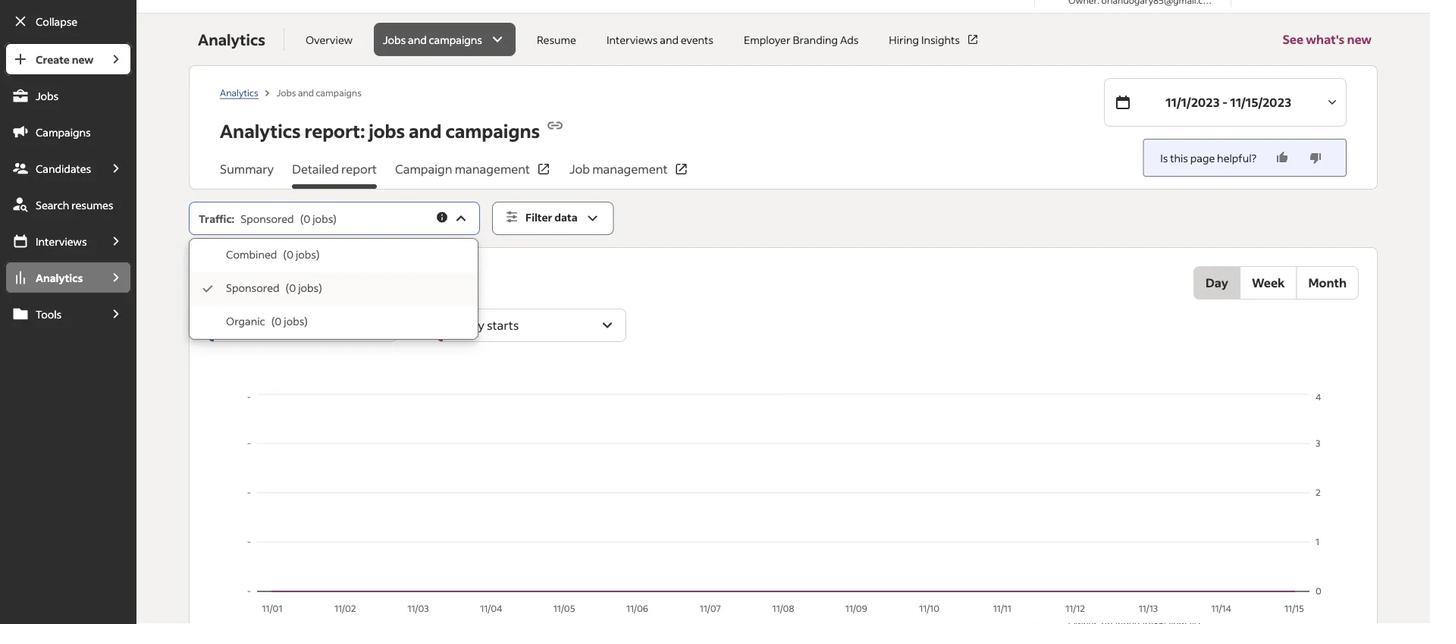 Task type: vqa. For each thing, say whether or not it's contained in the screenshot.
'Event' popup button
no



Task type: locate. For each thing, give the bounding box(es) containing it.
1 horizontal spatial interviews
[[607, 33, 658, 46]]

0 right over
[[289, 281, 296, 295]]

0 vertical spatial interviews
[[607, 33, 658, 46]]

0 up combined ( 0 jobs )
[[304, 212, 311, 225]]

option
[[190, 272, 478, 306]]

search resumes link
[[5, 188, 132, 221]]

filter
[[526, 210, 553, 224]]

insights
[[921, 33, 960, 46]]

employer branding ads link
[[735, 23, 868, 56]]

jobs
[[383, 33, 406, 46], [277, 86, 296, 98], [36, 89, 59, 102]]

this page is helpful image
[[1275, 150, 1290, 165]]

see what's new button
[[1283, 14, 1372, 65]]

0 vertical spatial new
[[1347, 31, 1372, 47]]

0 for organic ( 0 jobs )
[[275, 314, 282, 328]]

management for job management
[[592, 161, 668, 177]]

new right what's at the right of page
[[1347, 31, 1372, 47]]

ads
[[840, 33, 859, 46]]

sponsored inside option
[[226, 281, 280, 295]]

sponsored ( 0 jobs )
[[226, 281, 322, 295]]

1 horizontal spatial management
[[592, 161, 668, 177]]

jobs down "sponsored ( 0 jobs )"
[[284, 314, 304, 328]]

11/1/2023
[[1166, 94, 1220, 110]]

( right over
[[286, 281, 289, 295]]

and
[[408, 33, 427, 46], [660, 33, 679, 46], [298, 86, 314, 98], [409, 119, 442, 143]]

analytics link
[[220, 86, 258, 99], [5, 261, 100, 294]]

jobs up report
[[369, 119, 405, 143]]

1 vertical spatial jobs and campaigns
[[277, 86, 362, 98]]

2 horizontal spatial jobs
[[383, 33, 406, 46]]

region
[[208, 391, 1359, 618]]

( inside option
[[286, 281, 289, 295]]

collapse
[[36, 14, 78, 28]]

new inside button
[[1347, 31, 1372, 47]]

1 vertical spatial interviews
[[36, 234, 87, 248]]

jobs up the time
[[296, 248, 316, 261]]

sponsored down combined
[[226, 281, 280, 295]]

resume link
[[528, 23, 585, 56]]

0 for sponsored ( 0 jobs )
[[289, 281, 296, 295]]

) inside option
[[319, 281, 322, 295]]

campaign management link
[[395, 160, 551, 189]]

overview link
[[296, 23, 362, 56]]

) down the time
[[304, 314, 308, 328]]

interviews left events
[[607, 33, 658, 46]]

list box
[[190, 239, 478, 339]]

jobs and campaigns
[[383, 33, 482, 46], [277, 86, 362, 98]]

interviews down search resumes link
[[36, 234, 87, 248]]

menu bar
[[0, 42, 137, 624]]

1 vertical spatial new
[[72, 52, 93, 66]]

1 management from the left
[[455, 161, 530, 177]]

0 vertical spatial campaigns
[[429, 33, 482, 46]]

jobs inside option
[[298, 281, 319, 295]]

and inside "button"
[[408, 33, 427, 46]]

0 horizontal spatial jobs and campaigns
[[277, 86, 362, 98]]

1 horizontal spatial new
[[1347, 31, 1372, 47]]

1 vertical spatial sponsored
[[226, 281, 280, 295]]

0 horizontal spatial interviews
[[36, 234, 87, 248]]

this page is not helpful image
[[1309, 150, 1324, 165]]

) right the time
[[319, 281, 322, 295]]

see
[[1283, 31, 1304, 47]]

interviews inside 'menu bar'
[[36, 234, 87, 248]]

create new link
[[5, 42, 100, 76]]

metrics
[[208, 272, 251, 287]]

branding
[[793, 33, 838, 46]]

summary
[[220, 161, 274, 177]]

)
[[333, 212, 337, 225], [316, 248, 320, 261], [319, 281, 322, 295], [304, 314, 308, 328]]

search
[[36, 198, 69, 212]]

management right job
[[592, 161, 668, 177]]

) up "sponsored ( 0 jobs )"
[[316, 248, 320, 261]]

hiring insights
[[889, 33, 960, 46]]

( for combined
[[283, 248, 287, 261]]

2 management from the left
[[592, 161, 668, 177]]

interviews for interviews
[[36, 234, 87, 248]]

1 horizontal spatial analytics link
[[220, 86, 258, 99]]

job
[[570, 161, 590, 177]]

0 vertical spatial jobs and campaigns
[[383, 33, 482, 46]]

sponsored
[[241, 212, 294, 225], [226, 281, 280, 295]]

0 horizontal spatial new
[[72, 52, 93, 66]]

1 vertical spatial analytics link
[[5, 261, 100, 294]]

job management link
[[570, 160, 689, 189]]

) for organic ( 0 jobs )
[[304, 314, 308, 328]]

new
[[1347, 31, 1372, 47], [72, 52, 93, 66]]

create new
[[36, 52, 93, 66]]

0 horizontal spatial management
[[455, 161, 530, 177]]

campaigns
[[429, 33, 482, 46], [316, 86, 362, 98], [446, 119, 540, 143]]

1 horizontal spatial jobs
[[277, 86, 296, 98]]

day
[[1206, 275, 1229, 291]]

0 vertical spatial analytics link
[[220, 86, 258, 99]]

resume
[[537, 33, 576, 46]]

detailed
[[292, 161, 339, 177]]

campaign
[[395, 161, 452, 177]]

jobs right over
[[298, 281, 319, 295]]

1 horizontal spatial jobs and campaigns
[[383, 33, 482, 46]]

management up filter
[[455, 161, 530, 177]]

campaigns link
[[5, 115, 132, 149]]

0
[[304, 212, 311, 225], [287, 248, 294, 261], [289, 281, 296, 295], [275, 314, 282, 328]]

jobs down detailed report link
[[313, 212, 333, 225]]

new right create
[[72, 52, 93, 66]]

jobs
[[369, 119, 405, 143], [313, 212, 333, 225], [296, 248, 316, 261], [298, 281, 319, 295], [284, 314, 304, 328]]

-
[[1223, 94, 1228, 110]]

summary link
[[220, 160, 274, 189]]

0 horizontal spatial analytics link
[[5, 261, 100, 294]]

report
[[341, 161, 377, 177]]

tools link
[[5, 297, 100, 331]]

1 vertical spatial campaigns
[[316, 86, 362, 98]]

collapse button
[[5, 5, 132, 38]]

sponsored up combined ( 0 jobs )
[[241, 212, 294, 225]]

create
[[36, 52, 70, 66]]

campaign management
[[395, 161, 530, 177]]

(
[[300, 212, 304, 225], [283, 248, 287, 261], [286, 281, 289, 295], [271, 314, 275, 328]]

interviews
[[607, 33, 658, 46], [36, 234, 87, 248]]

( right "organic"
[[271, 314, 275, 328]]

analytics
[[198, 30, 265, 49], [220, 86, 258, 98], [220, 119, 301, 143], [36, 271, 83, 284]]

0 right "organic"
[[275, 314, 282, 328]]

management for campaign management
[[455, 161, 530, 177]]

jobs and campaigns inside "button"
[[383, 33, 482, 46]]

helpful?
[[1217, 151, 1257, 165]]

( up the time
[[283, 248, 287, 261]]

0 up the time
[[287, 248, 294, 261]]

employer branding ads
[[744, 33, 859, 46]]

this filters data based on the type of traffic a job received, not the sponsored status of the job itself. some jobs may receive both sponsored and organic traffic. combined view shows all traffic. image
[[435, 210, 449, 224]]

management
[[455, 161, 530, 177], [592, 161, 668, 177]]

campaigns
[[36, 125, 91, 139]]



Task type: describe. For each thing, give the bounding box(es) containing it.
) for combined ( 0 jobs )
[[316, 248, 320, 261]]

page
[[1191, 151, 1215, 165]]

traffic:
[[199, 212, 235, 225]]

interviews link
[[5, 225, 100, 258]]

campaigns inside "button"
[[429, 33, 482, 46]]

job management
[[570, 161, 668, 177]]

interviews and events link
[[598, 23, 723, 56]]

analytics report: jobs and campaigns
[[220, 119, 540, 143]]

( for sponsored
[[286, 281, 289, 295]]

employer
[[744, 33, 791, 46]]

0 horizontal spatial jobs
[[36, 89, 59, 102]]

( up combined ( 0 jobs )
[[300, 212, 304, 225]]

candidates link
[[5, 152, 100, 185]]

events
[[681, 33, 714, 46]]

hiring insights link
[[880, 23, 989, 56]]

jobs for organic ( 0 jobs )
[[284, 314, 304, 328]]

see what's new
[[1283, 31, 1372, 47]]

2 vertical spatial campaigns
[[446, 119, 540, 143]]

jobs for combined ( 0 jobs )
[[296, 248, 316, 261]]

month
[[1309, 275, 1347, 291]]

interviews for interviews and events
[[607, 33, 658, 46]]

list box containing combined
[[190, 239, 478, 339]]

tools
[[36, 307, 62, 321]]

detailed report link
[[292, 160, 377, 189]]

week
[[1252, 275, 1285, 291]]

0 vertical spatial sponsored
[[241, 212, 294, 225]]

organic
[[226, 314, 265, 328]]

) for sponsored ( 0 jobs )
[[319, 281, 322, 295]]

( for organic
[[271, 314, 275, 328]]

detailed report
[[292, 161, 377, 177]]

option containing sponsored
[[190, 272, 478, 306]]

is this page helpful?
[[1161, 151, 1257, 165]]

organic ( 0 jobs )
[[226, 314, 308, 328]]

jobs inside "button"
[[383, 33, 406, 46]]

interviews and events
[[607, 33, 714, 46]]

hiring
[[889, 33, 919, 46]]

metrics over time
[[208, 272, 309, 287]]

11/15/2023
[[1230, 94, 1292, 110]]

0 for combined ( 0 jobs )
[[287, 248, 294, 261]]

) down detailed report link
[[333, 212, 337, 225]]

show shareable url image
[[546, 116, 564, 135]]

combined ( 0 jobs )
[[226, 248, 320, 261]]

over
[[254, 272, 280, 287]]

filter data button
[[492, 202, 614, 235]]

jobs link
[[5, 79, 132, 112]]

this
[[1171, 151, 1189, 165]]

jobs and campaigns button
[[374, 23, 516, 56]]

overview
[[306, 33, 353, 46]]

search resumes
[[36, 198, 113, 212]]

data
[[555, 210, 578, 224]]

jobs for sponsored ( 0 jobs )
[[298, 281, 319, 295]]

time
[[282, 272, 309, 287]]

resumes
[[71, 198, 113, 212]]

11/1/2023 - 11/15/2023
[[1166, 94, 1292, 110]]

traffic: sponsored ( 0 jobs )
[[199, 212, 337, 225]]

what's
[[1306, 31, 1345, 47]]

candidates
[[36, 162, 91, 175]]

menu bar containing create new
[[0, 42, 137, 624]]

filter data
[[526, 210, 578, 224]]

report:
[[304, 119, 365, 143]]

combined
[[226, 248, 277, 261]]

is
[[1161, 151, 1168, 165]]



